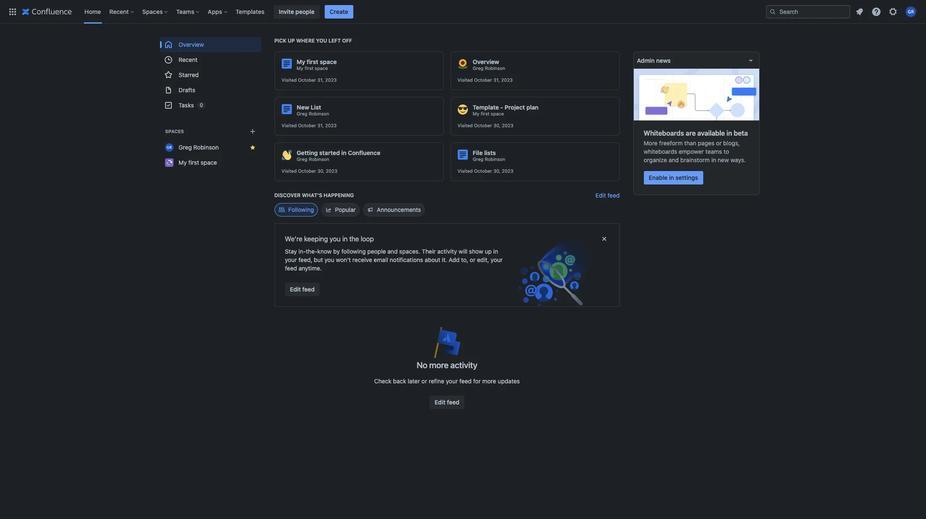 Task type: describe. For each thing, give the bounding box(es) containing it.
greg inside new list greg robinson
[[297, 111, 308, 116]]

email
[[374, 256, 388, 263]]

spaces inside "popup button"
[[142, 8, 163, 15]]

teams button
[[174, 5, 203, 18]]

new list greg robinson
[[297, 104, 329, 116]]

31, for first
[[318, 77, 324, 83]]

up inside the stay in-the-know by following people and spaces. their activity will show up in your feed, but you won't receive email notifications about it. add to, or edit, your feed anytime.
[[485, 248, 492, 255]]

what's
[[302, 192, 323, 199]]

group containing overview
[[160, 37, 261, 113]]

first inside template - project plan my first space
[[481, 111, 490, 116]]

stay
[[285, 248, 297, 255]]

visited october 30, 2023 for getting started in confluence
[[282, 168, 338, 174]]

add
[[449, 256, 460, 263]]

0 horizontal spatial more
[[430, 360, 449, 370]]

getting
[[297, 149, 318, 156]]

2 horizontal spatial your
[[491, 256, 503, 263]]

but
[[314, 256, 323, 263]]

1 vertical spatial overview
[[473, 58, 500, 65]]

will
[[459, 248, 468, 255]]

apps button
[[205, 5, 231, 18]]

started
[[320, 149, 340, 156]]

in up blogs,
[[727, 129, 733, 137]]

pick up where you left off
[[275, 38, 352, 44]]

create
[[330, 8, 349, 15]]

october down file lists
[[474, 168, 493, 174]]

notification icon image
[[855, 7, 865, 17]]

plan
[[527, 104, 539, 111]]

the
[[350, 235, 359, 243]]

31, for list
[[318, 123, 324, 128]]

new
[[297, 104, 309, 111]]

1 vertical spatial you
[[330, 235, 341, 243]]

it.
[[442, 256, 447, 263]]

greg robinson for overview
[[473, 65, 506, 71]]

by
[[334, 248, 340, 255]]

greg for overview
[[473, 65, 484, 71]]

october down template
[[474, 123, 493, 128]]

spaces button
[[140, 5, 171, 18]]

my inside template - project plan my first space
[[473, 111, 480, 116]]

pick
[[275, 38, 287, 44]]

feed inside the stay in-the-know by following people and spaces. their activity will show up in your feed, but you won't receive email notifications about it. add to, or edit, your feed anytime.
[[285, 265, 297, 272]]

october down my first space my first space
[[298, 77, 316, 83]]

anytime.
[[299, 265, 322, 272]]

visited october 31, 2023 for list
[[282, 123, 337, 128]]

check
[[375, 378, 392, 385]]

0 vertical spatial overview
[[178, 41, 204, 48]]

drafts
[[178, 86, 195, 94]]

we're keeping you in the loop
[[285, 235, 374, 243]]

receive
[[353, 256, 372, 263]]

left
[[329, 38, 341, 44]]

Search field
[[767, 5, 851, 18]]

and inside the stay in-the-know by following people and spaces. their activity will show up in your feed, but you won't receive email notifications about it. add to, or edit, your feed anytime.
[[388, 248, 398, 255]]

greg robinson link for getting started in confluence
[[297, 156, 329, 162]]

blogs,
[[724, 139, 740, 147]]

2 horizontal spatial edit feed
[[596, 192, 620, 199]]

in right the started
[[342, 149, 347, 156]]

my first space my first space
[[297, 58, 337, 71]]

1 horizontal spatial spaces
[[165, 129, 184, 134]]

check back later or refine your feed for more updates
[[375, 378, 520, 385]]

visited october 30, 2023 down template
[[458, 123, 514, 128]]

greg for getting started in confluence
[[297, 156, 308, 162]]

in left the
[[343, 235, 348, 243]]

recent link
[[160, 52, 261, 67]]

back
[[393, 378, 407, 385]]

to
[[724, 148, 730, 155]]

1 vertical spatial activity
[[451, 360, 478, 370]]

close message box image
[[600, 234, 610, 244]]

edit,
[[477, 256, 489, 263]]

admin news
[[637, 57, 671, 64]]

0 horizontal spatial up
[[288, 38, 295, 44]]

30, for getting started in confluence
[[318, 168, 325, 174]]

recent button
[[107, 5, 137, 18]]

and inside whiteboards are available in beta more freeform than pages or blogs, whiteboards empower teams to organize and brainstorm in new ways.
[[669, 156, 679, 163]]

template - project plan my first space
[[473, 104, 539, 116]]

the-
[[306, 248, 318, 255]]

0 vertical spatial edit feed button
[[596, 191, 620, 200]]

help icon image
[[872, 7, 882, 17]]

are
[[686, 129, 696, 137]]

in-
[[299, 248, 306, 255]]

global element
[[5, 0, 765, 23]]

pages
[[698, 139, 715, 147]]

30, down template - project plan my first space
[[494, 123, 501, 128]]

banner containing home
[[0, 0, 927, 24]]

following
[[342, 248, 366, 255]]

admin news button
[[634, 52, 760, 69]]

for
[[474, 378, 481, 385]]

greg for file lists
[[473, 156, 484, 162]]

1 horizontal spatial more
[[483, 378, 497, 385]]

0 vertical spatial you
[[316, 38, 327, 44]]

:sunflower: image
[[458, 59, 468, 69]]

stay in-the-know by following people and spaces. their activity will show up in your feed, but you won't receive email notifications about it. add to, or edit, your feed anytime.
[[285, 248, 503, 272]]

:sunflower: image
[[458, 59, 468, 69]]

starred link
[[160, 67, 261, 83]]

or inside the stay in-the-know by following people and spaces. their activity will show up in your feed, but you won't receive email notifications about it. add to, or edit, your feed anytime.
[[470, 256, 476, 263]]

invite people button
[[274, 5, 320, 18]]

file
[[473, 149, 483, 156]]

to,
[[462, 256, 469, 263]]

robinson for overview
[[485, 65, 506, 71]]

settings icon image
[[889, 7, 899, 17]]

30, for file lists
[[494, 168, 501, 174]]

teams
[[706, 148, 723, 155]]

settings
[[676, 174, 699, 181]]

invite people
[[279, 8, 315, 15]]

discover
[[275, 192, 301, 199]]

list
[[311, 104, 321, 111]]

greg up my first space
[[178, 144, 192, 151]]

spaces.
[[400, 248, 421, 255]]

discover what's happening
[[275, 192, 354, 199]]

their
[[422, 248, 436, 255]]

lists
[[485, 149, 496, 156]]

where
[[296, 38, 315, 44]]

in inside enable in settings link
[[670, 174, 675, 181]]

starred
[[178, 71, 199, 78]]

-
[[501, 104, 504, 111]]

october down new list greg robinson
[[298, 123, 316, 128]]

whiteboards
[[644, 148, 678, 155]]

confluence
[[348, 149, 381, 156]]

2 vertical spatial edit feed button
[[430, 396, 465, 409]]

freeform
[[660, 139, 683, 147]]

visited october 30, 2023 for file lists
[[458, 168, 514, 174]]

in inside the stay in-the-know by following people and spaces. their activity will show up in your feed, but you won't receive email notifications about it. add to, or edit, your feed anytime.
[[494, 248, 499, 255]]

unstar this space image
[[249, 144, 256, 151]]

visited down :sunglasses: icon
[[458, 123, 473, 128]]

create link
[[325, 5, 354, 18]]

tasks
[[178, 102, 194, 109]]

enable in settings
[[649, 174, 699, 181]]



Task type: vqa. For each thing, say whether or not it's contained in the screenshot.
the rightmost Edit feed button
yes



Task type: locate. For each thing, give the bounding box(es) containing it.
0 horizontal spatial edit feed button
[[285, 283, 320, 296]]

greg left the started
[[297, 156, 308, 162]]

0
[[200, 102, 203, 108]]

people inside the stay in-the-know by following people and spaces. their activity will show up in your feed, but you won't receive email notifications about it. add to, or edit, your feed anytime.
[[368, 248, 386, 255]]

notifications
[[390, 256, 423, 263]]

enable
[[649, 174, 668, 181]]

admin
[[637, 57, 655, 64]]

greg left lists
[[473, 156, 484, 162]]

1 vertical spatial up
[[485, 248, 492, 255]]

whiteboards are available in beta more freeform than pages or blogs, whiteboards empower teams to organize and brainstorm in new ways.
[[644, 129, 749, 163]]

know
[[318, 248, 332, 255]]

about
[[425, 256, 441, 263]]

0 horizontal spatial overview
[[178, 41, 204, 48]]

overview up the recent link
[[178, 41, 204, 48]]

30, down lists
[[494, 168, 501, 174]]

feed
[[608, 192, 620, 199], [285, 265, 297, 272], [303, 286, 315, 293], [460, 378, 472, 385], [447, 399, 460, 406]]

robinson up the started
[[309, 111, 329, 116]]

0 vertical spatial recent
[[109, 8, 129, 15]]

1 horizontal spatial edit feed
[[435, 399, 460, 406]]

announcements
[[377, 206, 421, 213]]

more right for
[[483, 378, 497, 385]]

0 vertical spatial my first space link
[[297, 65, 328, 71]]

invite
[[279, 8, 294, 15]]

1 vertical spatial people
[[368, 248, 386, 255]]

my first space link for my
[[297, 65, 328, 71]]

1 vertical spatial edit feed button
[[285, 283, 320, 296]]

2023
[[325, 77, 337, 83], [502, 77, 513, 83], [325, 123, 337, 128], [502, 123, 514, 128], [326, 168, 338, 174], [502, 168, 514, 174]]

updates
[[498, 378, 520, 385]]

up up edit,
[[485, 248, 492, 255]]

and down whiteboards
[[669, 156, 679, 163]]

space inside template - project plan my first space
[[491, 111, 504, 116]]

visited up discover
[[282, 168, 297, 174]]

ways.
[[731, 156, 746, 163]]

confluence image
[[22, 7, 72, 17], [22, 7, 72, 17]]

1 horizontal spatial overview
[[473, 58, 500, 65]]

more up refine
[[430, 360, 449, 370]]

1 horizontal spatial and
[[669, 156, 679, 163]]

2 vertical spatial you
[[325, 256, 335, 263]]

file lists
[[473, 149, 496, 156]]

1 vertical spatial or
[[470, 256, 476, 263]]

0 horizontal spatial edit feed
[[290, 286, 315, 293]]

0 horizontal spatial edit
[[290, 286, 301, 293]]

2 horizontal spatial edit feed button
[[596, 191, 620, 200]]

group
[[160, 37, 261, 113]]

you left left
[[316, 38, 327, 44]]

people inside the invite people button
[[296, 8, 315, 15]]

you
[[316, 38, 327, 44], [330, 235, 341, 243], [325, 256, 335, 263]]

1 horizontal spatial up
[[485, 248, 492, 255]]

and
[[669, 156, 679, 163], [388, 248, 398, 255]]

available
[[698, 129, 726, 137]]

2 vertical spatial or
[[422, 378, 427, 385]]

0 vertical spatial edit
[[596, 192, 606, 199]]

my
[[297, 58, 305, 65], [297, 65, 304, 71], [473, 111, 480, 116], [178, 159, 187, 166]]

1 vertical spatial my first space link
[[473, 111, 504, 117]]

organize
[[644, 156, 668, 163]]

visited down new
[[282, 123, 297, 128]]

greg robinson for file lists
[[473, 156, 506, 162]]

1 horizontal spatial people
[[368, 248, 386, 255]]

2 vertical spatial edit
[[435, 399, 446, 406]]

robinson right file
[[485, 156, 506, 162]]

space
[[320, 58, 337, 65], [315, 65, 328, 71], [491, 111, 504, 116], [201, 159, 217, 166]]

october up template
[[474, 77, 493, 83]]

activity inside the stay in-the-know by following people and spaces. their activity will show up in your feed, but you won't receive email notifications about it. add to, or edit, your feed anytime.
[[438, 248, 457, 255]]

1 horizontal spatial edit
[[435, 399, 446, 406]]

my first space link
[[297, 65, 328, 71], [473, 111, 504, 117], [160, 155, 261, 170]]

new
[[718, 156, 730, 163]]

in right show
[[494, 248, 499, 255]]

greg right :sunflower: image
[[473, 65, 484, 71]]

0 vertical spatial spaces
[[142, 8, 163, 15]]

visited october 31, 2023 down my first space my first space
[[282, 77, 337, 83]]

recent right home
[[109, 8, 129, 15]]

visited october 31, 2023
[[282, 77, 337, 83], [458, 77, 513, 83], [282, 123, 337, 128]]

recent inside group
[[178, 56, 198, 63]]

visited down :sunflower: image
[[458, 77, 473, 83]]

robinson right :sunflower: image
[[485, 65, 506, 71]]

in right enable
[[670, 174, 675, 181]]

1 vertical spatial spaces
[[165, 129, 184, 134]]

in down teams at the right top
[[712, 156, 717, 163]]

0 vertical spatial activity
[[438, 248, 457, 255]]

:sunglasses: image
[[458, 105, 468, 115]]

brainstorm
[[681, 156, 710, 163]]

greg robinson for getting started in confluence
[[297, 156, 329, 162]]

getting started in confluence
[[297, 149, 381, 156]]

spaces down tasks
[[165, 129, 184, 134]]

your down stay
[[285, 256, 297, 263]]

0 vertical spatial up
[[288, 38, 295, 44]]

home
[[85, 8, 101, 15]]

visited october 31, 2023 for first
[[282, 77, 337, 83]]

templates
[[236, 8, 265, 15]]

and up email
[[388, 248, 398, 255]]

1 vertical spatial and
[[388, 248, 398, 255]]

2 vertical spatial my first space link
[[160, 155, 261, 170]]

1 vertical spatial more
[[483, 378, 497, 385]]

visited october 31, 2023 down new list greg robinson
[[282, 123, 337, 128]]

my first space link for template
[[473, 111, 504, 117]]

robinson
[[485, 65, 506, 71], [309, 111, 329, 116], [193, 144, 219, 151], [309, 156, 329, 162], [485, 156, 506, 162]]

announcements button
[[363, 203, 425, 217]]

banner
[[0, 0, 927, 24]]

greg robinson link for file lists
[[473, 156, 506, 162]]

1 horizontal spatial your
[[446, 378, 458, 385]]

teams
[[176, 8, 194, 15]]

1 horizontal spatial or
[[470, 256, 476, 263]]

:sunglasses: image
[[458, 105, 468, 115]]

templates link
[[233, 5, 267, 18]]

robinson up discover what's happening
[[309, 156, 329, 162]]

1 horizontal spatial my first space link
[[297, 65, 328, 71]]

2 horizontal spatial edit
[[596, 192, 606, 199]]

you inside the stay in-the-know by following people and spaces. their activity will show up in your feed, but you won't receive email notifications about it. add to, or edit, your feed anytime.
[[325, 256, 335, 263]]

1 horizontal spatial edit feed button
[[430, 396, 465, 409]]

beta
[[734, 129, 749, 137]]

feed,
[[299, 256, 313, 263]]

0 vertical spatial more
[[430, 360, 449, 370]]

people up email
[[368, 248, 386, 255]]

you down know
[[325, 256, 335, 263]]

visited up new
[[282, 77, 297, 83]]

won't
[[336, 256, 351, 263]]

whiteboards
[[644, 129, 685, 137]]

1 horizontal spatial recent
[[178, 56, 198, 63]]

0 horizontal spatial your
[[285, 256, 297, 263]]

0 horizontal spatial or
[[422, 378, 427, 385]]

news
[[657, 57, 671, 64]]

my first space
[[178, 159, 217, 166]]

than
[[685, 139, 697, 147]]

you up by
[[330, 235, 341, 243]]

up right pick
[[288, 38, 295, 44]]

30,
[[494, 123, 501, 128], [318, 168, 325, 174], [494, 168, 501, 174]]

loop
[[361, 235, 374, 243]]

activity up for
[[451, 360, 478, 370]]

0 vertical spatial edit feed
[[596, 192, 620, 199]]

drafts link
[[160, 83, 261, 98]]

1 vertical spatial edit feed
[[290, 286, 315, 293]]

activity
[[438, 248, 457, 255], [451, 360, 478, 370]]

robinson up my first space
[[193, 144, 219, 151]]

project
[[505, 104, 525, 111]]

0 horizontal spatial people
[[296, 8, 315, 15]]

31, down my first space my first space
[[318, 77, 324, 83]]

:wave: image
[[282, 150, 292, 160], [282, 150, 292, 160]]

following
[[288, 206, 314, 213]]

31, up template
[[494, 77, 500, 83]]

overview right :sunflower: image
[[473, 58, 500, 65]]

recent inside popup button
[[109, 8, 129, 15]]

robinson for getting started in confluence
[[309, 156, 329, 162]]

30, down the started
[[318, 168, 325, 174]]

0 horizontal spatial my first space link
[[160, 155, 261, 170]]

popular button
[[321, 203, 360, 217]]

recent
[[109, 8, 129, 15], [178, 56, 198, 63]]

0 horizontal spatial spaces
[[142, 8, 163, 15]]

no
[[417, 360, 428, 370]]

visited october 30, 2023 down getting
[[282, 168, 338, 174]]

popular
[[335, 206, 356, 213]]

greg left the list
[[297, 111, 308, 116]]

2 horizontal spatial my first space link
[[473, 111, 504, 117]]

0 horizontal spatial recent
[[109, 8, 129, 15]]

2 horizontal spatial or
[[717, 139, 722, 147]]

recent up starred
[[178, 56, 198, 63]]

robinson for file lists
[[485, 156, 506, 162]]

october down getting
[[298, 168, 316, 174]]

keeping
[[304, 235, 328, 243]]

enable in settings link
[[644, 171, 704, 185]]

empower
[[679, 148, 704, 155]]

or right later
[[422, 378, 427, 385]]

visited october 30, 2023
[[458, 123, 514, 128], [282, 168, 338, 174], [458, 168, 514, 174]]

create a space image
[[248, 126, 258, 137]]

or inside whiteboards are available in beta more freeform than pages or blogs, whiteboards empower teams to organize and brainstorm in new ways.
[[717, 139, 722, 147]]

your right refine
[[446, 378, 458, 385]]

more
[[644, 139, 658, 147]]

spaces right recent popup button
[[142, 8, 163, 15]]

robinson inside new list greg robinson
[[309, 111, 329, 116]]

1 vertical spatial recent
[[178, 56, 198, 63]]

visited october 30, 2023 down file lists
[[458, 168, 514, 174]]

later
[[408, 378, 420, 385]]

0 vertical spatial people
[[296, 8, 315, 15]]

refine
[[429, 378, 445, 385]]

0 vertical spatial or
[[717, 139, 722, 147]]

visited october 31, 2023 up template
[[458, 77, 513, 83]]

appswitcher icon image
[[8, 7, 18, 17]]

0 horizontal spatial and
[[388, 248, 398, 255]]

or right to,
[[470, 256, 476, 263]]

search image
[[770, 8, 777, 15]]

people right invite
[[296, 8, 315, 15]]

greg robinson link for overview
[[473, 65, 506, 71]]

0 vertical spatial and
[[669, 156, 679, 163]]

visited down file
[[458, 168, 473, 174]]

happening
[[324, 192, 354, 199]]

no more activity
[[417, 360, 478, 370]]

overview link
[[160, 37, 261, 52]]

your right edit,
[[491, 256, 503, 263]]

activity up it.
[[438, 248, 457, 255]]

or up teams at the right top
[[717, 139, 722, 147]]

1 vertical spatial edit
[[290, 286, 301, 293]]

apps
[[208, 8, 222, 15]]

2 vertical spatial edit feed
[[435, 399, 460, 406]]

31, down new list greg robinson
[[318, 123, 324, 128]]

home link
[[82, 5, 104, 18]]



